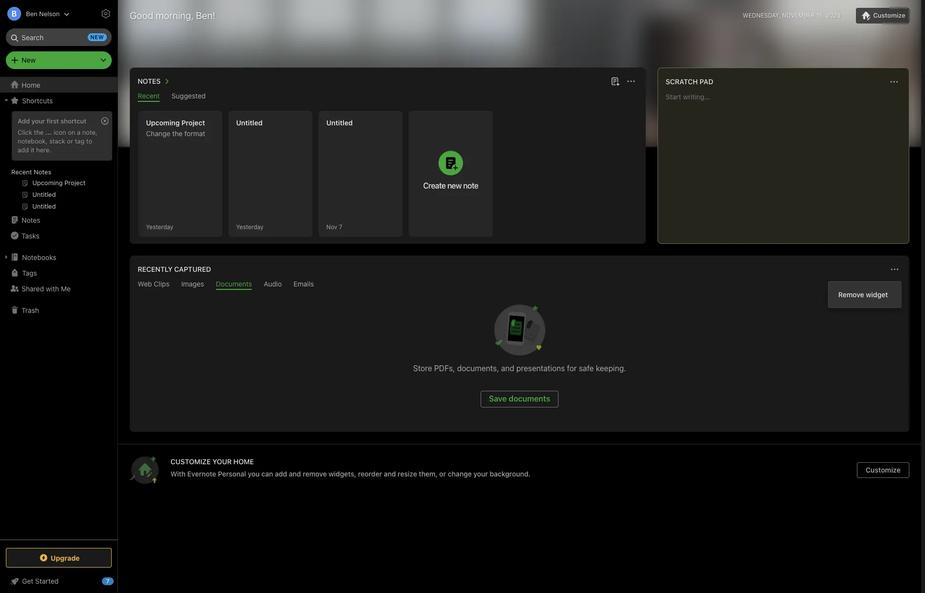 Task type: describe. For each thing, give the bounding box(es) containing it.
nov 7
[[326, 223, 342, 231]]

images tab
[[181, 280, 204, 290]]

audio tab
[[264, 280, 282, 290]]

shared with me link
[[0, 281, 117, 297]]

7 inside recent 'tab panel'
[[339, 223, 342, 231]]

tasks button
[[0, 228, 117, 244]]

remove widget link
[[829, 288, 901, 302]]

emails
[[294, 280, 314, 288]]

7 inside help and learning task checklist field
[[106, 578, 109, 585]]

wednesday, november 15, 2023
[[743, 12, 841, 19]]

first
[[47, 117, 59, 125]]

note,
[[82, 128, 97, 136]]

them,
[[419, 470, 438, 478]]

notes inside "notes" button
[[138, 77, 161, 85]]

widget
[[866, 291, 888, 299]]

upgrade button
[[6, 549, 112, 568]]

documents
[[216, 280, 252, 288]]

notebooks
[[22, 253, 56, 262]]

add your first shortcut
[[18, 117, 86, 125]]

ben
[[26, 10, 37, 17]]

settings image
[[100, 8, 112, 20]]

Search text field
[[13, 28, 105, 46]]

clips
[[154, 280, 170, 288]]

notebooks link
[[0, 250, 117, 265]]

trash link
[[0, 302, 117, 318]]

new
[[22, 56, 36, 64]]

resize
[[398, 470, 417, 478]]

emails tab
[[294, 280, 314, 290]]

customize your home with evernote personal you can add and remove widgets, reorder and resize them, or change your background.
[[171, 458, 531, 478]]

recently captured button
[[136, 264, 211, 275]]

2023
[[826, 12, 841, 19]]

for
[[567, 364, 577, 373]]

2 yesterday from the left
[[236, 223, 264, 231]]

expand notebooks image
[[2, 253, 10, 261]]

me
[[61, 285, 71, 293]]

Help and Learning task checklist field
[[0, 574, 118, 590]]

personal
[[218, 470, 246, 478]]

Account field
[[0, 4, 70, 24]]

save documents button
[[481, 391, 559, 408]]

tags
[[22, 269, 37, 277]]

shared with me
[[22, 285, 71, 293]]

1 yesterday from the left
[[146, 223, 173, 231]]

the inside "tree"
[[34, 128, 44, 136]]

save documents
[[489, 395, 551, 403]]

icon on a note, notebook, stack or tag to add it here.
[[18, 128, 97, 154]]

tag
[[75, 137, 84, 145]]

format
[[184, 129, 205, 138]]

suggested tab
[[172, 92, 206, 102]]

change
[[146, 129, 170, 138]]

...
[[45, 128, 52, 136]]

safe
[[579, 364, 594, 373]]

icon
[[54, 128, 66, 136]]

create
[[423, 181, 446, 190]]

good
[[130, 10, 153, 21]]

recent tab panel
[[130, 102, 646, 244]]

tab list for recently captured
[[132, 280, 908, 290]]

background.
[[490, 470, 531, 478]]

suggested
[[172, 92, 206, 100]]

your inside group
[[31, 117, 45, 125]]

the inside upcoming project change the format
[[172, 129, 183, 138]]

with
[[46, 285, 59, 293]]

1 vertical spatial customize
[[866, 466, 901, 474]]

remove widget
[[839, 291, 888, 299]]

notebook,
[[18, 137, 48, 145]]

pdfs,
[[434, 364, 455, 373]]

notes inside notes link
[[22, 216, 40, 224]]

more actions image
[[889, 76, 900, 88]]

create new note
[[423, 181, 479, 190]]

note
[[463, 181, 479, 190]]

0 horizontal spatial and
[[289, 470, 301, 478]]

november
[[782, 12, 815, 19]]

can
[[261, 470, 273, 478]]

documents
[[509, 395, 551, 403]]

new search field
[[13, 28, 107, 46]]

with
[[171, 470, 186, 478]]

notes button
[[136, 75, 172, 87]]

create new note button
[[409, 111, 493, 237]]

0 vertical spatial more actions image
[[625, 75, 637, 87]]

or inside customize your home with evernote personal you can add and remove widgets, reorder and resize them, or change your background.
[[440, 470, 446, 478]]

recent notes
[[11, 168, 51, 176]]

trash
[[22, 306, 39, 314]]

shortcut
[[61, 117, 86, 125]]

scratch pad button
[[664, 76, 714, 88]]

Start writing… text field
[[666, 93, 909, 236]]

remove
[[303, 470, 327, 478]]

store pdfs, documents, and presentations for safe keeping.
[[413, 364, 626, 373]]

or inside icon on a note, notebook, stack or tag to add it here.
[[67, 137, 73, 145]]

on
[[68, 128, 75, 136]]

add inside customize your home with evernote personal you can add and remove widgets, reorder and resize them, or change your background.
[[275, 470, 287, 478]]



Task type: locate. For each thing, give the bounding box(es) containing it.
1 horizontal spatial add
[[275, 470, 287, 478]]

stack
[[49, 137, 65, 145]]

recent down "notes" button
[[138, 92, 160, 100]]

it
[[31, 146, 34, 154]]

1 horizontal spatial the
[[172, 129, 183, 138]]

2 vertical spatial notes
[[22, 216, 40, 224]]

your right change
[[474, 470, 488, 478]]

add
[[18, 146, 29, 154], [275, 470, 287, 478]]

customize
[[171, 458, 211, 466]]

new inside search box
[[90, 34, 104, 40]]

morning,
[[156, 10, 194, 21]]

1 vertical spatial or
[[440, 470, 446, 478]]

audio
[[264, 280, 282, 288]]

here.
[[36, 146, 51, 154]]

widgets,
[[329, 470, 356, 478]]

and inside documents tab panel
[[501, 364, 515, 373]]

1 horizontal spatial yesterday
[[236, 223, 264, 231]]

1 untitled from the left
[[236, 119, 263, 127]]

0 horizontal spatial new
[[90, 34, 104, 40]]

0 vertical spatial tab list
[[132, 92, 644, 102]]

15,
[[817, 12, 825, 19]]

home
[[234, 458, 254, 466]]

new inside button
[[448, 181, 462, 190]]

and left resize
[[384, 470, 396, 478]]

pad
[[700, 77, 714, 86]]

web clips tab
[[138, 280, 170, 290]]

1 vertical spatial 7
[[106, 578, 109, 585]]

images
[[181, 280, 204, 288]]

click the ...
[[18, 128, 52, 136]]

and right documents,
[[501, 364, 515, 373]]

More actions field
[[624, 75, 638, 88], [888, 75, 901, 89], [888, 263, 902, 276]]

notes up recent tab
[[138, 77, 161, 85]]

home
[[22, 81, 40, 89]]

the
[[34, 128, 44, 136], [172, 129, 183, 138]]

1 vertical spatial add
[[275, 470, 287, 478]]

1 horizontal spatial your
[[474, 470, 488, 478]]

nov
[[326, 223, 337, 231]]

shared
[[22, 285, 44, 293]]

recent inside "tree"
[[11, 168, 32, 176]]

1 horizontal spatial and
[[384, 470, 396, 478]]

0 horizontal spatial more actions image
[[625, 75, 637, 87]]

group containing add your first shortcut
[[0, 108, 117, 216]]

2 untitled from the left
[[326, 119, 353, 127]]

1 vertical spatial recent
[[11, 168, 32, 176]]

and
[[501, 364, 515, 373], [289, 470, 301, 478], [384, 470, 396, 478]]

upgrade
[[51, 554, 80, 562]]

keeping.
[[596, 364, 626, 373]]

documents tab panel
[[130, 290, 910, 432]]

0 vertical spatial your
[[31, 117, 45, 125]]

new
[[90, 34, 104, 40], [448, 181, 462, 190]]

your inside customize your home with evernote personal you can add and remove widgets, reorder and resize them, or change your background.
[[474, 470, 488, 478]]

0 horizontal spatial untitled
[[236, 119, 263, 127]]

recent tab
[[138, 92, 160, 102]]

tab list containing web clips
[[132, 280, 908, 290]]

upcoming
[[146, 119, 180, 127]]

untitled for nov 7
[[326, 119, 353, 127]]

remove
[[839, 291, 865, 299]]

upcoming project change the format
[[146, 119, 205, 138]]

change
[[448, 470, 472, 478]]

group
[[0, 108, 117, 216]]

shortcuts button
[[0, 93, 117, 108]]

1 horizontal spatial more actions image
[[889, 264, 901, 275]]

recently captured
[[138, 265, 211, 274]]

tags button
[[0, 265, 117, 281]]

more actions image
[[625, 75, 637, 87], [889, 264, 901, 275]]

tab list for notes
[[132, 92, 644, 102]]

add left it
[[18, 146, 29, 154]]

good morning, ben!
[[130, 10, 215, 21]]

1 horizontal spatial or
[[440, 470, 446, 478]]

yesterday
[[146, 223, 173, 231], [236, 223, 264, 231]]

7 left click to collapse image at the left
[[106, 578, 109, 585]]

evernote
[[187, 470, 216, 478]]

customize button
[[856, 8, 910, 24], [857, 463, 910, 478]]

group inside "tree"
[[0, 108, 117, 216]]

1 horizontal spatial new
[[448, 181, 462, 190]]

new down settings image
[[90, 34, 104, 40]]

home link
[[0, 77, 118, 93]]

1 vertical spatial customize button
[[857, 463, 910, 478]]

7 right nov
[[339, 223, 342, 231]]

2 horizontal spatial and
[[501, 364, 515, 373]]

new button
[[6, 51, 112, 69]]

new left note
[[448, 181, 462, 190]]

more actions field for recently captured
[[888, 263, 902, 276]]

1 vertical spatial more actions image
[[889, 264, 901, 275]]

2 tab list from the top
[[132, 280, 908, 290]]

and left remove on the bottom left of page
[[289, 470, 301, 478]]

recently
[[138, 265, 173, 274]]

0 vertical spatial add
[[18, 146, 29, 154]]

tab list
[[132, 92, 644, 102], [132, 280, 908, 290]]

your up click the ...
[[31, 117, 45, 125]]

1 vertical spatial tab list
[[132, 280, 908, 290]]

1 horizontal spatial untitled
[[326, 119, 353, 127]]

0 vertical spatial or
[[67, 137, 73, 145]]

7
[[339, 223, 342, 231], [106, 578, 109, 585]]

1 horizontal spatial recent
[[138, 92, 160, 100]]

tree
[[0, 77, 118, 540]]

0 horizontal spatial recent
[[11, 168, 32, 176]]

add inside icon on a note, notebook, stack or tag to add it here.
[[18, 146, 29, 154]]

reorder
[[358, 470, 382, 478]]

click to collapse image
[[114, 575, 121, 587]]

recent for recent
[[138, 92, 160, 100]]

scratch pad
[[666, 77, 714, 86]]

notes up tasks
[[22, 216, 40, 224]]

add
[[18, 117, 30, 125]]

get started
[[22, 577, 59, 586]]

0 horizontal spatial or
[[67, 137, 73, 145]]

0 vertical spatial customize button
[[856, 8, 910, 24]]

nelson
[[39, 10, 60, 17]]

the left ...
[[34, 128, 44, 136]]

1 vertical spatial new
[[448, 181, 462, 190]]

recent down it
[[11, 168, 32, 176]]

0 horizontal spatial the
[[34, 128, 44, 136]]

untitled
[[236, 119, 263, 127], [326, 119, 353, 127]]

your
[[213, 458, 232, 466]]

0 vertical spatial new
[[90, 34, 104, 40]]

to
[[86, 137, 92, 145]]

a
[[77, 128, 81, 136]]

click
[[18, 128, 32, 136]]

project
[[182, 119, 205, 127]]

tasks
[[22, 232, 39, 240]]

captured
[[174, 265, 211, 274]]

notes link
[[0, 212, 117, 228]]

0 horizontal spatial yesterday
[[146, 223, 173, 231]]

or right them,
[[440, 470, 446, 478]]

notes down here.
[[34, 168, 51, 176]]

0 vertical spatial notes
[[138, 77, 161, 85]]

or down the on
[[67, 137, 73, 145]]

1 tab list from the top
[[132, 92, 644, 102]]

ben!
[[196, 10, 215, 21]]

0 vertical spatial recent
[[138, 92, 160, 100]]

1 vertical spatial notes
[[34, 168, 51, 176]]

1 vertical spatial your
[[474, 470, 488, 478]]

notes
[[138, 77, 161, 85], [34, 168, 51, 176], [22, 216, 40, 224]]

get
[[22, 577, 33, 586]]

untitled for yesterday
[[236, 119, 263, 127]]

tab list containing recent
[[132, 92, 644, 102]]

you
[[248, 470, 260, 478]]

0 horizontal spatial 7
[[106, 578, 109, 585]]

0 horizontal spatial add
[[18, 146, 29, 154]]

more actions field for scratch pad
[[888, 75, 901, 89]]

the left format
[[172, 129, 183, 138]]

more actions image inside field
[[889, 264, 901, 275]]

0 horizontal spatial your
[[31, 117, 45, 125]]

documents tab
[[216, 280, 252, 290]]

wednesday,
[[743, 12, 781, 19]]

web clips
[[138, 280, 170, 288]]

presentations
[[517, 364, 565, 373]]

tree containing home
[[0, 77, 118, 540]]

1 horizontal spatial 7
[[339, 223, 342, 231]]

documents,
[[457, 364, 499, 373]]

shortcuts
[[22, 96, 53, 105]]

recent for recent notes
[[11, 168, 32, 176]]

0 vertical spatial 7
[[339, 223, 342, 231]]

web
[[138, 280, 152, 288]]

0 vertical spatial customize
[[874, 11, 906, 19]]

scratch
[[666, 77, 698, 86]]

add right the can
[[275, 470, 287, 478]]

customize
[[874, 11, 906, 19], [866, 466, 901, 474]]



Task type: vqa. For each thing, say whether or not it's contained in the screenshot.
'Task 1 0' cell
no



